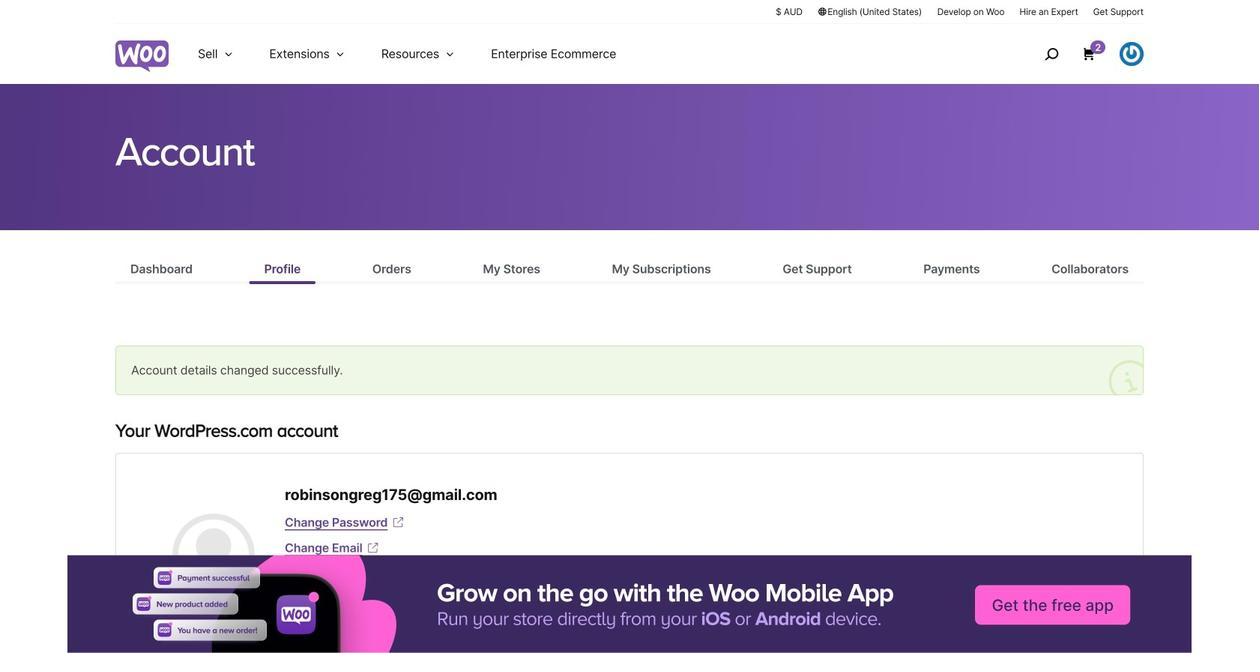 Task type: describe. For each thing, give the bounding box(es) containing it.
open account menu image
[[1120, 42, 1144, 66]]

external link image
[[366, 541, 381, 556]]



Task type: locate. For each thing, give the bounding box(es) containing it.
external link image
[[391, 515, 406, 530]]

gravatar image image
[[172, 514, 255, 596]]

service navigation menu element
[[1013, 30, 1144, 78]]

search image
[[1040, 42, 1064, 66]]

alert
[[115, 346, 1144, 395]]



Task type: vqa. For each thing, say whether or not it's contained in the screenshot.
checkbox
no



